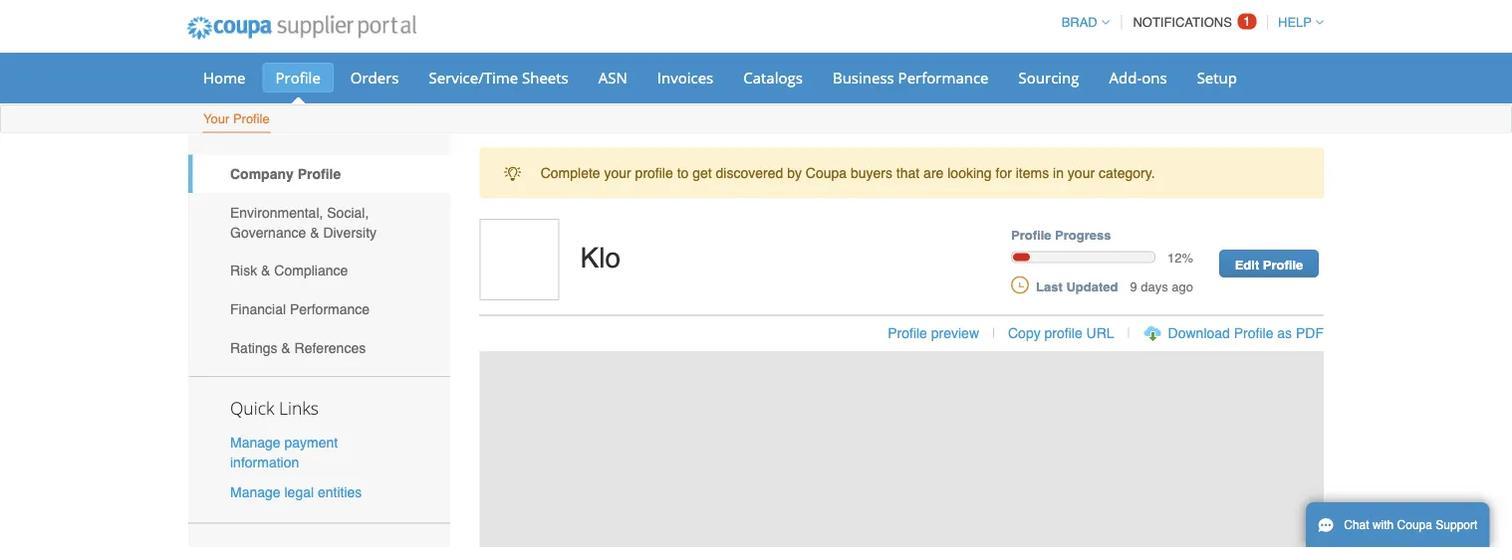 Task type: describe. For each thing, give the bounding box(es) containing it.
copy profile url button
[[1008, 323, 1114, 343]]

url
[[1086, 325, 1114, 341]]

& inside 'environmental, social, governance & diversity'
[[310, 225, 319, 241]]

9
[[1130, 279, 1137, 294]]

ratings
[[230, 340, 277, 356]]

setup link
[[1184, 63, 1250, 93]]

manage legal entities
[[230, 485, 362, 501]]

information
[[230, 455, 299, 471]]

performance for financial performance
[[290, 302, 370, 318]]

your
[[203, 112, 229, 127]]

pdf
[[1296, 325, 1324, 341]]

company
[[230, 166, 294, 182]]

profile inside download profile as pdf 'button'
[[1234, 325, 1274, 341]]

complete your profile to get discovered by coupa buyers that are looking for items in your category.
[[541, 165, 1155, 181]]

business performance
[[833, 67, 989, 88]]

items
[[1016, 165, 1049, 181]]

setup
[[1197, 67, 1237, 88]]

sheets
[[522, 67, 569, 88]]

quick
[[230, 397, 274, 420]]

preview
[[931, 325, 979, 341]]

notifications
[[1133, 15, 1232, 30]]

catalogs
[[743, 67, 803, 88]]

to
[[677, 165, 689, 181]]

progress
[[1055, 228, 1111, 242]]

notifications 1
[[1133, 14, 1251, 30]]

brad
[[1062, 15, 1098, 30]]

add-
[[1109, 67, 1142, 88]]

9 days ago
[[1130, 279, 1193, 294]]

chat with coupa support
[[1344, 519, 1478, 533]]

klo image
[[480, 219, 559, 301]]

risk & compliance link
[[188, 252, 450, 290]]

edit profile link
[[1219, 250, 1319, 278]]

quick links
[[230, 397, 319, 420]]

chat with coupa support button
[[1306, 503, 1490, 549]]

brad link
[[1053, 15, 1109, 30]]

get
[[693, 165, 712, 181]]

service/time sheets
[[429, 67, 569, 88]]

looking
[[948, 165, 992, 181]]

last
[[1036, 279, 1063, 294]]

manage legal entities link
[[230, 485, 362, 501]]

financial
[[230, 302, 286, 318]]

risk & compliance
[[230, 263, 348, 279]]

profile preview
[[888, 325, 979, 341]]

in
[[1053, 165, 1064, 181]]

that
[[896, 165, 920, 181]]

legal
[[284, 485, 314, 501]]

1 your from the left
[[604, 165, 631, 181]]

ratings & references link
[[188, 329, 450, 367]]

sourcing link
[[1006, 63, 1092, 93]]

download
[[1168, 325, 1230, 341]]

klo banner
[[480, 219, 1324, 549]]

ratings & references
[[230, 340, 366, 356]]

complete
[[541, 165, 600, 181]]

business
[[833, 67, 894, 88]]

coupa inside complete your profile to get discovered by coupa buyers that are looking for items in your category. alert
[[806, 165, 847, 181]]

download profile as pdf button
[[1168, 323, 1324, 343]]

profile inside alert
[[635, 165, 673, 181]]

service/time sheets link
[[416, 63, 581, 93]]

business performance link
[[820, 63, 1002, 93]]

asn link
[[585, 63, 640, 93]]

manage payment information link
[[230, 435, 338, 471]]

environmental,
[[230, 205, 323, 221]]

discovered
[[716, 165, 783, 181]]

financial performance link
[[188, 290, 450, 329]]



Task type: locate. For each thing, give the bounding box(es) containing it.
profile link
[[262, 63, 334, 93]]

service/time
[[429, 67, 518, 88]]

profile left preview
[[888, 325, 927, 341]]

governance
[[230, 225, 306, 241]]

0 horizontal spatial your
[[604, 165, 631, 181]]

complete your profile to get discovered by coupa buyers that are looking for items in your category. alert
[[480, 148, 1324, 198]]

your
[[604, 165, 631, 181], [1068, 165, 1095, 181]]

for
[[996, 165, 1012, 181]]

category.
[[1099, 165, 1155, 181]]

copy profile url
[[1008, 325, 1114, 341]]

profile left 'progress'
[[1011, 228, 1051, 242]]

your profile link
[[202, 107, 271, 133]]

your right complete
[[604, 165, 631, 181]]

profile left to
[[635, 165, 673, 181]]

1 vertical spatial &
[[261, 263, 270, 279]]

1 vertical spatial performance
[[290, 302, 370, 318]]

home
[[203, 67, 246, 88]]

entities
[[318, 485, 362, 501]]

help link
[[1269, 15, 1324, 30]]

1 horizontal spatial coupa
[[1397, 519, 1432, 533]]

profile inside edit profile link
[[1263, 257, 1303, 272]]

& right ratings on the bottom left of page
[[281, 340, 291, 356]]

manage
[[230, 435, 281, 451], [230, 485, 281, 501]]

invoices
[[657, 67, 713, 88]]

profile right edit
[[1263, 257, 1303, 272]]

1 manage from the top
[[230, 435, 281, 451]]

environmental, social, governance & diversity
[[230, 205, 377, 241]]

add-ons
[[1109, 67, 1167, 88]]

by
[[787, 165, 802, 181]]

0 horizontal spatial &
[[261, 263, 270, 279]]

2 vertical spatial &
[[281, 340, 291, 356]]

links
[[279, 397, 319, 420]]

buyers
[[851, 165, 893, 181]]

1 horizontal spatial profile
[[1045, 325, 1083, 341]]

0 vertical spatial performance
[[898, 67, 989, 88]]

references
[[294, 340, 366, 356]]

profile inside your profile 'link'
[[233, 112, 270, 127]]

copy
[[1008, 325, 1041, 341]]

profile inside 'company profile' link
[[298, 166, 341, 182]]

background image
[[480, 352, 1324, 549]]

manage payment information
[[230, 435, 338, 471]]

profile right your
[[233, 112, 270, 127]]

manage for manage legal entities
[[230, 485, 281, 501]]

manage for manage payment information
[[230, 435, 281, 451]]

performance right the business
[[898, 67, 989, 88]]

navigation
[[1053, 3, 1324, 42]]

performance inside "link"
[[898, 67, 989, 88]]

with
[[1373, 519, 1394, 533]]

0 vertical spatial coupa
[[806, 165, 847, 181]]

ago
[[1172, 279, 1193, 294]]

sourcing
[[1019, 67, 1079, 88]]

0 horizontal spatial performance
[[290, 302, 370, 318]]

help
[[1278, 15, 1312, 30]]

profile progress
[[1011, 228, 1111, 242]]

compliance
[[274, 263, 348, 279]]

1 horizontal spatial your
[[1068, 165, 1095, 181]]

support
[[1436, 519, 1478, 533]]

& for compliance
[[261, 263, 270, 279]]

asn
[[598, 67, 627, 88]]

2 manage from the top
[[230, 485, 281, 501]]

profile up social, at the left top of page
[[298, 166, 341, 182]]

1 vertical spatial coupa
[[1397, 519, 1432, 533]]

updated
[[1066, 279, 1118, 294]]

manage down information
[[230, 485, 281, 501]]

coupa inside chat with coupa support 'button'
[[1397, 519, 1432, 533]]

orders
[[350, 67, 399, 88]]

performance for business performance
[[898, 67, 989, 88]]

profile inside "profile" link
[[275, 67, 321, 88]]

0 horizontal spatial coupa
[[806, 165, 847, 181]]

profile down coupa supplier portal image
[[275, 67, 321, 88]]

1 horizontal spatial performance
[[898, 67, 989, 88]]

& left 'diversity' in the top left of the page
[[310, 225, 319, 241]]

1
[[1244, 14, 1251, 29]]

performance up references at the left bottom of the page
[[290, 302, 370, 318]]

your right 'in' at the right top
[[1068, 165, 1095, 181]]

edit
[[1235, 257, 1259, 272]]

coupa right with
[[1397, 519, 1432, 533]]

1 vertical spatial profile
[[1045, 325, 1083, 341]]

profile
[[635, 165, 673, 181], [1045, 325, 1083, 341]]

profile left as
[[1234, 325, 1274, 341]]

manage inside manage payment information
[[230, 435, 281, 451]]

edit profile
[[1235, 257, 1303, 272]]

2 your from the left
[[1068, 165, 1095, 181]]

1 horizontal spatial &
[[281, 340, 291, 356]]

0 vertical spatial profile
[[635, 165, 673, 181]]

add-ons link
[[1096, 63, 1180, 93]]

financial performance
[[230, 302, 370, 318]]

company profile link
[[188, 155, 450, 193]]

payment
[[284, 435, 338, 451]]

company profile
[[230, 166, 341, 182]]

1 vertical spatial manage
[[230, 485, 281, 501]]

risk
[[230, 263, 257, 279]]

environmental, social, governance & diversity link
[[188, 193, 450, 252]]

2 horizontal spatial &
[[310, 225, 319, 241]]

profile left url in the bottom right of the page
[[1045, 325, 1083, 341]]

home link
[[190, 63, 259, 93]]

performance
[[898, 67, 989, 88], [290, 302, 370, 318]]

& for references
[[281, 340, 291, 356]]

0 horizontal spatial profile
[[635, 165, 673, 181]]

diversity
[[323, 225, 377, 241]]

download profile as pdf
[[1168, 325, 1324, 341]]

social,
[[327, 205, 369, 221]]

coupa right by on the right top
[[806, 165, 847, 181]]

ons
[[1142, 67, 1167, 88]]

12%
[[1167, 251, 1193, 266]]

invoices link
[[644, 63, 726, 93]]

& right risk
[[261, 263, 270, 279]]

manage up information
[[230, 435, 281, 451]]

coupa supplier portal image
[[173, 3, 430, 53]]

your profile
[[203, 112, 270, 127]]

profile
[[275, 67, 321, 88], [233, 112, 270, 127], [298, 166, 341, 182], [1011, 228, 1051, 242], [1263, 257, 1303, 272], [888, 325, 927, 341], [1234, 325, 1274, 341]]

0 vertical spatial &
[[310, 225, 319, 241]]

are
[[924, 165, 944, 181]]

days
[[1141, 279, 1168, 294]]

klo
[[580, 242, 621, 274]]

navigation containing notifications 1
[[1053, 3, 1324, 42]]

profile preview link
[[888, 325, 979, 341]]

orders link
[[338, 63, 412, 93]]

0 vertical spatial manage
[[230, 435, 281, 451]]

profile inside button
[[1045, 325, 1083, 341]]

last updated
[[1036, 279, 1118, 294]]

as
[[1277, 325, 1292, 341]]

chat
[[1344, 519, 1369, 533]]

&
[[310, 225, 319, 241], [261, 263, 270, 279], [281, 340, 291, 356]]



Task type: vqa. For each thing, say whether or not it's contained in the screenshot.
navigation containing Notifications 1
yes



